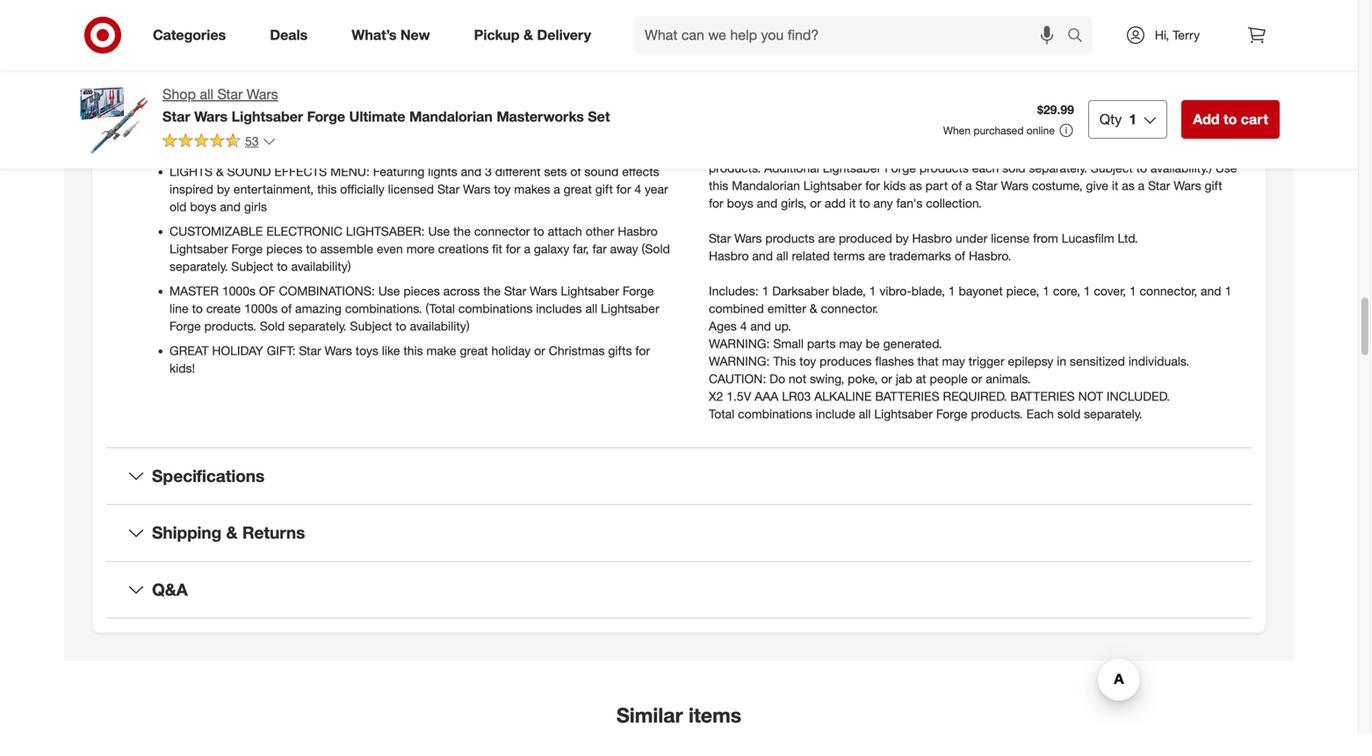 Task type: vqa. For each thing, say whether or not it's contained in the screenshot.
or
yes



Task type: describe. For each thing, give the bounding box(es) containing it.
includes inside master 1000s of combinations: use pieces across the star wars lightsaber forge line to create 1000s of amazing combinations. (total combinations includes all lightsaber forge products. sold separately. subject to availability)
[[536, 301, 582, 316]]

masterworks inside 'shop all star wars star wars lightsaber forge ultimate mandalorian masterworks set'
[[497, 108, 584, 125]]

1 vertical spatial 1000s
[[222, 283, 256, 299]]

a inside 3 creations in 1: this is the way! kids can channel their inner mandalorian and assemble 3 different creations -- the iconic darksaber, an electro-bayonet, and a vibro- blade
[[605, 62, 612, 77]]

pieces down weapons,
[[1130, 108, 1166, 123]]

a inside customizable electronic lightsaber: use the connector to attach other hasbro lightsaber forge pieces to assemble even more creations fit for a galaxy far, far away (sold separately. subject to availability)
[[524, 241, 531, 256]]

an down including
[[771, 108, 784, 123]]

or inside great holiday gift: star wars toys like this make great holiday or christmas gifts for kids!
[[534, 343, 545, 358]]

all inside kids can imagine themselves as an iconic bounty hunter with the star wars ultimate mandalorian masterworks set. this kids lightsaber features the mandalorian-inspired design, 7 pieces including an extendable light-up darksaber blade that flicks open, and sound effects inspired by entertainment. use the pieces to create 3 different imaginary weapons, like the darksaber, an electro-bayonet, and a conceal & reveal vibro-blade. and with pieces that are compatible across the entire star wars lightsaber forge line, kids can mix-and-match to create, customize, and master 1000s of combinations! (total combinations includes all lightsaber forge products. additional lightsaber forge products each sold separately. subject to availability.) use this mandalorian lightsaber for kids as part of a star wars costume, give it as a star wars gift for boys and girls, or add it to any fan's collection.
[[1129, 143, 1141, 158]]

attach
[[548, 223, 582, 239]]

connector, inside includes: 1 darksaber blade, 1 vibro-blade, 1 bayonet piece, 1 core, 1 cover, 1 connector, and 1 combined emitter & connector. ages 4 and up. warning: small parts may be generated. warning: this toy produces flashes that may trigger epilepsy in sensitized individuals. caution: do not swing, poke, or jab at people or animals. x2 1.5v aaa lr03 alkaline batteries required. batteries not included. total combinations include all lightsaber forge products. each sold separately.
[[1140, 283, 1197, 298]]

pieces inside master 1000s of combinations: use pieces across the star wars lightsaber forge line to create 1000s of amazing combinations. (total combinations includes all lightsaber forge products. sold separately. subject to availability)
[[404, 283, 440, 299]]

across inside master 1000s of combinations: use pieces across the star wars lightsaber forge line to create 1000s of amazing combinations. (total combinations includes all lightsaber forge products. sold separately. subject to availability)
[[443, 283, 480, 299]]

forge inside customizable electronic lightsaber: use the connector to attach other hasbro lightsaber forge pieces to assemble even more creations fit for a galaxy far, far away (sold separately. subject to availability)
[[231, 241, 263, 256]]

1 horizontal spatial that
[[1023, 72, 1044, 88]]

entertainment,
[[233, 181, 314, 197]]

lightsaber down far,
[[561, 283, 619, 299]]

bayonet inside includes: 1 darksaber blade, 1 vibro-blade, 1 bayonet piece, 1 core, 1 cover, 1 connector, and 1 combined emitter & connector. ages 4 and up. warning: small parts may be generated. warning: this toy produces flashes that may trigger epilepsy in sensitized individuals. caution: do not swing, poke, or jab at people or animals. x2 1.5v aaa lr03 alkaline batteries required. batteries not included. total combinations include all lightsaber forge products. each sold separately.
[[959, 283, 1003, 298]]

by inside 'lights & sound effects menu: featuring lights and 3 different sets of sound effects inspired by entertainment, this officially licensed star wars toy makes a great gift for 4 year old boys and girls'
[[217, 181, 230, 197]]

piece,
[[1006, 283, 1039, 298]]

blade, down for
[[230, 122, 263, 137]]

gift inside kids can imagine themselves as an iconic bounty hunter with the star wars ultimate mandalorian masterworks set. this kids lightsaber features the mandalorian-inspired design, 7 pieces including an extendable light-up darksaber blade that flicks open, and sound effects inspired by entertainment. use the pieces to create 3 different imaginary weapons, like the darksaber, an electro-bayonet, and a conceal & reveal vibro-blade. and with pieces that are compatible across the entire star wars lightsaber forge line, kids can mix-and-match to create, customize, and master 1000s of combinations! (total combinations includes all lightsaber forge products. additional lightsaber forge products each sold separately. subject to availability.) use this mandalorian lightsaber for kids as part of a star wars costume, give it as a star wars gift for boys and girls, or add it to any fan's collection.
[[1205, 178, 1222, 193]]

wars inside "star wars products are produced by hasbro under license from lucasfilm ltd. hasbro and all related terms are trademarks of hasbro."
[[734, 230, 762, 246]]

hasbro.
[[969, 248, 1011, 263]]

shipping & returns button
[[106, 505, 1252, 561]]

0 horizontal spatial it
[[849, 195, 856, 211]]

items
[[689, 703, 741, 728]]

when purchased online
[[943, 124, 1055, 137]]

0 vertical spatial inspired
[[1139, 55, 1183, 70]]

core, inside includes: 1 darksaber blade, 1 vibro-blade, 1 bayonet piece, 1 core, 1 cover, 1 connector, and 1 combined emitter & connector. ages 4 and up. warning: small parts may be generated. warning: this toy produces flashes that may trigger epilepsy in sensitized individuals. caution: do not swing, poke, or jab at people or animals. x2 1.5v aaa lr03 alkaline batteries required. batteries not included. total combinations include all lightsaber forge products. each sold separately.
[[1053, 283, 1080, 298]]

(total inside kids can imagine themselves as an iconic bounty hunter with the star wars ultimate mandalorian masterworks set. this kids lightsaber features the mandalorian-inspired design, 7 pieces including an extendable light-up darksaber blade that flicks open, and sound effects inspired by entertainment. use the pieces to create 3 different imaginary weapons, like the darksaber, an electro-bayonet, and a conceal & reveal vibro-blade. and with pieces that are compatible across the entire star wars lightsaber forge line, kids can mix-and-match to create, customize, and master 1000s of combinations! (total combinations includes all lightsaber forge products. additional lightsaber forge products each sold separately. subject to availability.) use this mandalorian lightsaber for kids as part of a star wars costume, give it as a star wars gift for boys and girls, or add it to any fan's collection.
[[969, 143, 998, 158]]

more
[[406, 241, 435, 256]]

3 down the categories
[[170, 44, 176, 60]]

sold
[[260, 318, 285, 334]]

1 vertical spatial kids
[[1048, 125, 1070, 140]]

1 warning: from the top
[[709, 336, 770, 351]]

lights
[[428, 164, 457, 179]]

specifications
[[152, 466, 265, 486]]

availability.)
[[1151, 160, 1212, 176]]

an up light- at top
[[889, 37, 902, 53]]

star up for
[[217, 86, 243, 103]]

star inside "star wars products are produced by hasbro under license from lucasfilm ltd. hasbro and all related terms are trademarks of hasbro."
[[709, 230, 731, 246]]

2 horizontal spatial can
[[1073, 125, 1093, 140]]

2 warning: from the top
[[709, 353, 770, 369]]

flicks
[[1047, 72, 1076, 88]]

use down create,
[[1215, 160, 1237, 176]]

a up collection.
[[965, 178, 972, 193]]

make
[[427, 343, 456, 358]]

lightsaber up add
[[804, 178, 862, 193]]

connector
[[474, 223, 530, 239]]

combinations!
[[888, 143, 965, 158]]

lightsaber inside 'shop all star wars star wars lightsaber forge ultimate mandalorian masterworks set'
[[232, 108, 303, 125]]

is inside 3 creations in 1: this is the way! kids can channel their inner mandalorian and assemble 3 different creations -- the iconic darksaber, an electro-bayonet, and a vibro- blade
[[307, 44, 316, 60]]

4 inside 'lights & sound effects menu: featuring lights and 3 different sets of sound effects inspired by entertainment, this officially licensed star wars toy makes a great gift for 4 year old boys and girls'
[[635, 181, 641, 197]]

1000s inside kids can imagine themselves as an iconic bounty hunter with the star wars ultimate mandalorian masterworks set. this kids lightsaber features the mandalorian-inspired design, 7 pieces including an extendable light-up darksaber blade that flicks open, and sound effects inspired by entertainment. use the pieces to create 3 different imaginary weapons, like the darksaber, an electro-bayonet, and a conceal & reveal vibro-blade. and with pieces that are compatible across the entire star wars lightsaber forge line, kids can mix-and-match to create, customize, and master 1000s of combinations! (total combinations includes all lightsaber forge products. additional lightsaber forge products each sold separately. subject to availability.) use this mandalorian lightsaber for kids as part of a star wars costume, give it as a star wars gift for boys and girls, or add it to any fan's collection.
[[837, 143, 870, 158]]

blade, down trademarks
[[912, 283, 945, 298]]

mandalorian inside 3 creations in 1: this is the way! kids can channel their inner mandalorian and assemble 3 different creations -- the iconic darksaber, an electro-bayonet, and a vibro- blade
[[525, 44, 593, 60]]

pieces left including
[[709, 72, 745, 88]]

lights
[[170, 164, 213, 179]]

alkaline
[[814, 388, 872, 404]]

add to cart button
[[1182, 100, 1280, 139]]

What can we help you find? suggestions appear below search field
[[634, 16, 1072, 54]]

1 vertical spatial may
[[942, 353, 965, 369]]

what's new link
[[337, 16, 452, 54]]

line,
[[1022, 125, 1044, 140]]

great
[[170, 343, 209, 358]]

this inside 3 creations in 1: this is the way! kids can channel their inner mandalorian and assemble 3 different creations -- the iconic darksaber, an electro-bayonet, and a vibro- blade
[[280, 44, 303, 60]]

all inside master 1000s of combinations: use pieces across the star wars lightsaber forge line to create 1000s of amazing combinations. (total combinations includes all lightsaber forge products. sold separately. subject to availability)
[[585, 301, 597, 316]]

mix-
[[1097, 125, 1121, 140]]

comprised
[[510, 104, 568, 119]]

blade, up lights
[[405, 122, 439, 137]]

lightsaber up the combinations!
[[926, 125, 984, 140]]

do
[[770, 371, 785, 386]]

additional
[[764, 160, 819, 176]]

mandalorian up including
[[709, 55, 777, 70]]

a down light- at top
[[905, 108, 912, 123]]

forge left the line,
[[987, 125, 1019, 140]]

includes: 1 darksaber blade, 1 vibro-blade, 1 bayonet piece, 1 core, 1 cover, 1 connector, and 1 combined emitter & connector. ages 4 and up. warning: small parts may be generated. warning: this toy produces flashes that may trigger epilepsy in sensitized individuals. caution: do not swing, poke, or jab at people or animals. x2 1.5v aaa lr03 alkaline batteries required. batteries not included. total combinations include all lightsaber forge products. each sold separately.
[[709, 283, 1232, 421]]

effects
[[274, 164, 327, 179]]

star down shop
[[163, 108, 190, 125]]

toy inside 'lights & sound effects menu: featuring lights and 3 different sets of sound effects inspired by entertainment, this officially licensed star wars toy makes a great gift for 4 year old boys and girls'
[[494, 181, 511, 197]]

q&a
[[152, 580, 188, 600]]

products inside "star wars products are produced by hasbro under license from lucasfilm ltd. hasbro and all related terms are trademarks of hasbro."
[[765, 230, 815, 246]]

like inside great holiday gift: star wars toys like this make great holiday or christmas gifts for kids!
[[382, 343, 400, 358]]

deals
[[270, 26, 308, 44]]

lightsaber up availability.)
[[1144, 143, 1202, 158]]

or up required.
[[971, 371, 982, 386]]

hi,
[[1155, 27, 1169, 43]]

0 horizontal spatial may
[[839, 336, 862, 351]]

assemble inside 3 creations in 1: this is the way! kids can channel their inner mandalorian and assemble 3 different creations -- the iconic darksaber, an electro-bayonet, and a vibro- blade
[[170, 62, 223, 77]]

creations inside customizable electronic lightsaber: use the connector to attach other hasbro lightsaber forge pieces to assemble even more creations fit for a galaxy far, far away (sold separately. subject to availability)
[[438, 241, 489, 256]]

fit
[[492, 241, 502, 256]]

that inside includes: 1 darksaber blade, 1 vibro-blade, 1 bayonet piece, 1 core, 1 cover, 1 connector, and 1 combined emitter & connector. ages 4 and up. warning: small parts may be generated. warning: this toy produces flashes that may trigger epilepsy in sensitized individuals. caution: do not swing, poke, or jab at people or animals. x2 1.5v aaa lr03 alkaline batteries required. batteries not included. total combinations include all lightsaber forge products. each sold separately.
[[917, 353, 939, 369]]

1 horizontal spatial inspired
[[709, 90, 753, 105]]

online
[[1027, 124, 1055, 137]]

open,
[[1079, 72, 1110, 88]]

far
[[592, 241, 607, 256]]

trigger
[[969, 353, 1005, 369]]

cover, inside 7 pieces for custom play: this light up lightsaber toy is comprised of 7 parts -- a darksaber blade, conceal and reveal vibro-blade, bayonet attachment, core, cover, connector, and emitter/connector combo
[[589, 122, 622, 137]]

ages
[[709, 318, 737, 334]]

q&a button
[[106, 562, 1252, 618]]

products. inside includes: 1 darksaber blade, 1 vibro-blade, 1 bayonet piece, 1 core, 1 cover, 1 connector, and 1 combined emitter & connector. ages 4 and up. warning: small parts may be generated. warning: this toy produces flashes that may trigger epilepsy in sensitized individuals. caution: do not swing, poke, or jab at people or animals. x2 1.5v aaa lr03 alkaline batteries required. batteries not included. total combinations include all lightsaber forge products. each sold separately.
[[971, 406, 1023, 421]]

the up the
[[1048, 37, 1066, 53]]

features
[[994, 55, 1039, 70]]

categories
[[153, 26, 226, 44]]

for down customize,
[[709, 195, 724, 211]]

1 vertical spatial with
[[1103, 108, 1126, 123]]

combinations inside includes: 1 darksaber blade, 1 vibro-blade, 1 bayonet piece, 1 core, 1 cover, 1 connector, and 1 combined emitter & connector. ages 4 and up. warning: small parts may be generated. warning: this toy produces flashes that may trigger epilepsy in sensitized individuals. caution: do not swing, poke, or jab at people or animals. x2 1.5v aaa lr03 alkaline batteries required. batteries not included. total combinations include all lightsaber forge products. each sold separately.
[[738, 406, 812, 421]]

or left jab at bottom right
[[881, 371, 892, 386]]

0 vertical spatial kids
[[906, 55, 929, 70]]

a right "give"
[[1138, 178, 1145, 193]]

0 horizontal spatial as
[[873, 37, 885, 53]]

entertainment.
[[773, 90, 853, 105]]

of inside 'lights & sound effects menu: featuring lights and 3 different sets of sound effects inspired by entertainment, this officially licensed star wars toy makes a great gift for 4 year old boys and girls'
[[570, 164, 581, 179]]

darksaber inside 7 pieces for custom play: this light up lightsaber toy is comprised of 7 parts -- a darksaber blade, conceal and reveal vibro-blade, bayonet attachment, core, cover, connector, and emitter/connector combo
[[170, 122, 226, 137]]

2 vertical spatial 1000s
[[244, 301, 278, 316]]

pieces down light- at top
[[903, 90, 939, 105]]

old
[[170, 199, 187, 214]]

collection.
[[926, 195, 982, 211]]

combinations inside master 1000s of combinations: use pieces across the star wars lightsaber forge line to create 1000s of amazing combinations. (total combinations includes all lightsaber forge products. sold separately. subject to availability)
[[458, 301, 533, 316]]

way!
[[340, 44, 365, 60]]

flashes
[[875, 353, 914, 369]]

an up entertainment.
[[802, 72, 815, 88]]

separately. inside includes: 1 darksaber blade, 1 vibro-blade, 1 bayonet piece, 1 core, 1 cover, 1 connector, and 1 combined emitter & connector. ages 4 and up. warning: small parts may be generated. warning: this toy produces flashes that may trigger epilepsy in sensitized individuals. caution: do not swing, poke, or jab at people or animals. x2 1.5v aaa lr03 alkaline batteries required. batteries not included. total combinations include all lightsaber forge products. each sold separately.
[[1084, 406, 1142, 421]]

forge down create,
[[1206, 143, 1237, 158]]

& inside includes: 1 darksaber blade, 1 vibro-blade, 1 bayonet piece, 1 core, 1 cover, 1 connector, and 1 combined emitter & connector. ages 4 and up. warning: small parts may be generated. warning: this toy produces flashes that may trigger epilepsy in sensitized individuals. caution: do not swing, poke, or jab at people or animals. x2 1.5v aaa lr03 alkaline batteries required. batteries not included. total combinations include all lightsaber forge products. each sold separately.
[[810, 301, 817, 316]]

forge down line
[[170, 318, 201, 334]]

or inside kids can imagine themselves as an iconic bounty hunter with the star wars ultimate mandalorian masterworks set. this kids lightsaber features the mandalorian-inspired design, 7 pieces including an extendable light-up darksaber blade that flicks open, and sound effects inspired by entertainment. use the pieces to create 3 different imaginary weapons, like the darksaber, an electro-bayonet, and a conceal & reveal vibro-blade. and with pieces that are compatible across the entire star wars lightsaber forge line, kids can mix-and-match to create, customize, and master 1000s of combinations! (total combinations includes all lightsaber forge products. additional lightsaber forge products each sold separately. subject to availability.) use this mandalorian lightsaber for kids as part of a star wars costume, give it as a star wars gift for boys and girls, or add it to any fan's collection.
[[810, 195, 821, 211]]

iconic inside 3 creations in 1: this is the way! kids can channel their inner mandalorian and assemble 3 different creations -- the iconic darksaber, an electro-bayonet, and a vibro- blade
[[373, 62, 406, 77]]

not
[[789, 371, 806, 386]]

highlights
[[152, 12, 220, 29]]

this inside kids can imagine themselves as an iconic bounty hunter with the star wars ultimate mandalorian masterworks set. this kids lightsaber features the mandalorian-inspired design, 7 pieces including an extendable light-up darksaber blade that flicks open, and sound effects inspired by entertainment. use the pieces to create 3 different imaginary weapons, like the darksaber, an electro-bayonet, and a conceal & reveal vibro-blade. and with pieces that are compatible across the entire star wars lightsaber forge line, kids can mix-and-match to create, customize, and master 1000s of combinations! (total combinations includes all lightsaber forge products. additional lightsaber forge products each sold separately. subject to availability.) use this mandalorian lightsaber for kids as part of a star wars costume, give it as a star wars gift for boys and girls, or add it to any fan's collection.
[[880, 55, 903, 70]]

jab
[[896, 371, 912, 386]]

gifts
[[608, 343, 632, 358]]

iconic inside kids can imagine themselves as an iconic bounty hunter with the star wars ultimate mandalorian masterworks set. this kids lightsaber features the mandalorian-inspired design, 7 pieces including an extendable light-up darksaber blade that flicks open, and sound effects inspired by entertainment. use the pieces to create 3 different imaginary weapons, like the darksaber, an electro-bayonet, and a conceal & reveal vibro-blade. and with pieces that are compatible across the entire star wars lightsaber forge line, kids can mix-and-match to create, customize, and master 1000s of combinations! (total combinations includes all lightsaber forge products. additional lightsaber forge products each sold separately. subject to availability.) use this mandalorian lightsaber for kids as part of a star wars costume, give it as a star wars gift for boys and girls, or add it to any fan's collection.
[[906, 37, 938, 53]]

includes inside kids can imagine themselves as an iconic bounty hunter with the star wars ultimate mandalorian masterworks set. this kids lightsaber features the mandalorian-inspired design, 7 pieces including an extendable light-up darksaber blade that flicks open, and sound effects inspired by entertainment. use the pieces to create 3 different imaginary weapons, like the darksaber, an electro-bayonet, and a conceal & reveal vibro-blade. and with pieces that are compatible across the entire star wars lightsaber forge line, kids can mix-and-match to create, customize, and master 1000s of combinations! (total combinations includes all lightsaber forge products. additional lightsaber forge products each sold separately. subject to availability.) use this mandalorian lightsaber for kids as part of a star wars costume, give it as a star wars gift for boys and girls, or add it to any fan's collection.
[[1079, 143, 1125, 158]]

away
[[610, 241, 638, 256]]

sound inside 'lights & sound effects menu: featuring lights and 3 different sets of sound effects inspired by entertainment, this officially licensed star wars toy makes a great gift for 4 year old boys and girls'
[[585, 164, 619, 179]]

add to cart
[[1193, 111, 1268, 128]]

subject inside kids can imagine themselves as an iconic bounty hunter with the star wars ultimate mandalorian masterworks set. this kids lightsaber features the mandalorian-inspired design, 7 pieces including an extendable light-up darksaber blade that flicks open, and sound effects inspired by entertainment. use the pieces to create 3 different imaginary weapons, like the darksaber, an electro-bayonet, and a conceal & reveal vibro-blade. and with pieces that are compatible across the entire star wars lightsaber forge line, kids can mix-and-match to create, customize, and master 1000s of combinations! (total combinations includes all lightsaber forge products. additional lightsaber forge products each sold separately. subject to availability.) use this mandalorian lightsaber for kids as part of a star wars costume, give it as a star wars gift for boys and girls, or add it to any fan's collection.
[[1091, 160, 1133, 176]]

1 horizontal spatial 7
[[586, 104, 593, 119]]

53 link
[[163, 133, 276, 153]]

creations
[[180, 44, 248, 60]]

forge down away in the top of the page
[[623, 283, 654, 299]]

qty
[[1100, 111, 1122, 128]]

use inside master 1000s of combinations: use pieces across the star wars lightsaber forge line to create 1000s of amazing combinations. (total combinations includes all lightsaber forge products. sold separately. subject to availability)
[[378, 283, 400, 299]]

vibro- inside 7 pieces for custom play: this light up lightsaber toy is comprised of 7 parts -- a darksaber blade, conceal and reveal vibro-blade, bayonet attachment, core, cover, connector, and emitter/connector combo
[[373, 122, 405, 137]]

vibro- inside 3 creations in 1: this is the way! kids can channel their inner mandalorian and assemble 3 different creations -- the iconic darksaber, an electro-bayonet, and a vibro- blade
[[615, 62, 647, 77]]

x2
[[709, 388, 723, 404]]

qty 1
[[1100, 111, 1137, 128]]

1 batteries from the left
[[875, 388, 940, 404]]

wars down availability.)
[[1174, 178, 1201, 193]]

7 pieces for custom play: this light up lightsaber toy is comprised of 7 parts -- a darksaber blade, conceal and reveal vibro-blade, bayonet attachment, core, cover, connector, and emitter/connector combo
[[170, 104, 648, 155]]

forge down the combinations!
[[885, 160, 916, 176]]

similar items
[[617, 703, 741, 728]]

similar
[[617, 703, 683, 728]]

wars up 53 "link"
[[194, 108, 228, 125]]

generated.
[[883, 336, 942, 351]]

star inside master 1000s of combinations: use pieces across the star wars lightsaber forge line to create 1000s of amazing combinations. (total combinations includes all lightsaber forge products. sold separately. subject to availability)
[[504, 283, 526, 299]]

3 inside kids can imagine themselves as an iconic bounty hunter with the star wars ultimate mandalorian masterworks set. this kids lightsaber features the mandalorian-inspired design, 7 pieces including an extendable light-up darksaber blade that flicks open, and sound effects inspired by entertainment. use the pieces to create 3 different imaginary weapons, like the darksaber, an electro-bayonet, and a conceal & reveal vibro-blade. and with pieces that are compatible across the entire star wars lightsaber forge line, kids can mix-and-match to create, customize, and master 1000s of combinations! (total combinations includes all lightsaber forge products. additional lightsaber forge products each sold separately. subject to availability.) use this mandalorian lightsaber for kids as part of a star wars costume, give it as a star wars gift for boys and girls, or add it to any fan's collection.
[[995, 90, 1001, 105]]

returns
[[242, 523, 305, 543]]

all inside "star wars products are produced by hasbro under license from lucasfilm ltd. hasbro and all related terms are trademarks of hasbro."
[[776, 248, 788, 263]]

holiday
[[491, 343, 531, 358]]

star up mandalorian-
[[1069, 37, 1091, 53]]

combinations inside kids can imagine themselves as an iconic bounty hunter with the star wars ultimate mandalorian masterworks set. this kids lightsaber features the mandalorian-inspired design, 7 pieces including an extendable light-up darksaber blade that flicks open, and sound effects inspired by entertainment. use the pieces to create 3 different imaginary weapons, like the darksaber, an electro-bayonet, and a conceal & reveal vibro-blade. and with pieces that are compatible across the entire star wars lightsaber forge line, kids can mix-and-match to create, customize, and master 1000s of combinations! (total combinations includes all lightsaber forge products. additional lightsaber forge products each sold separately. subject to availability.) use this mandalorian lightsaber for kids as part of a star wars costume, give it as a star wars gift for boys and girls, or add it to any fan's collection.
[[1001, 143, 1076, 158]]

girls
[[244, 199, 267, 214]]

lightsaber down the bounty
[[932, 55, 991, 70]]

in
[[1057, 353, 1067, 369]]

of left the combinations!
[[874, 143, 884, 158]]

blade inside kids can imagine themselves as an iconic bounty hunter with the star wars ultimate mandalorian masterworks set. this kids lightsaber features the mandalorian-inspired design, 7 pieces including an extendable light-up darksaber blade that flicks open, and sound effects inspired by entertainment. use the pieces to create 3 different imaginary weapons, like the darksaber, an electro-bayonet, and a conceal & reveal vibro-blade. and with pieces that are compatible across the entire star wars lightsaber forge line, kids can mix-and-match to create, customize, and master 1000s of combinations! (total combinations includes all lightsaber forge products. additional lightsaber forge products each sold separately. subject to availability.) use this mandalorian lightsaber for kids as part of a star wars costume, give it as a star wars gift for boys and girls, or add it to any fan's collection.
[[989, 72, 1019, 88]]

related
[[792, 248, 830, 263]]

imaginary
[[1054, 90, 1107, 105]]

are inside kids can imagine themselves as an iconic bounty hunter with the star wars ultimate mandalorian masterworks set. this kids lightsaber features the mandalorian-inspired design, 7 pieces including an extendable light-up darksaber blade that flicks open, and sound effects inspired by entertainment. use the pieces to create 3 different imaginary weapons, like the darksaber, an electro-bayonet, and a conceal & reveal vibro-blade. and with pieces that are compatible across the entire star wars lightsaber forge line, kids can mix-and-match to create, customize, and master 1000s of combinations! (total combinations includes all lightsaber forge products. additional lightsaber forge products each sold separately. subject to availability.) use this mandalorian lightsaber for kids as part of a star wars costume, give it as a star wars gift for boys and girls, or add it to any fan's collection.
[[1194, 108, 1211, 123]]

wars up the combinations!
[[895, 125, 922, 140]]

what's
[[352, 26, 397, 44]]

by inside "star wars products are produced by hasbro under license from lucasfilm ltd. hasbro and all related terms are trademarks of hasbro."
[[896, 230, 909, 246]]

wars up mandalorian-
[[1095, 37, 1122, 53]]

produced
[[839, 230, 892, 246]]

blade, up connector.
[[832, 283, 866, 298]]

sold inside kids can imagine themselves as an iconic bounty hunter with the star wars ultimate mandalorian masterworks set. this kids lightsaber features the mandalorian-inspired design, 7 pieces including an extendable light-up darksaber blade that flicks open, and sound effects inspired by entertainment. use the pieces to create 3 different imaginary weapons, like the darksaber, an electro-bayonet, and a conceal & reveal vibro-blade. and with pieces that are compatible across the entire star wars lightsaber forge line, kids can mix-and-match to create, customize, and master 1000s of combinations! (total combinations includes all lightsaber forge products. additional lightsaber forge products each sold separately. subject to availability.) use this mandalorian lightsaber for kids as part of a star wars costume, give it as a star wars gift for boys and girls, or add it to any fan's collection.
[[1002, 160, 1026, 176]]

forge inside 'shop all star wars star wars lightsaber forge ultimate mandalorian masterworks set'
[[307, 108, 345, 125]]

subject inside master 1000s of combinations: use pieces across the star wars lightsaber forge line to create 1000s of amazing combinations. (total combinations includes all lightsaber forge products. sold separately. subject to availability)
[[350, 318, 392, 334]]

for inside great holiday gift: star wars toys like this make great holiday or christmas gifts for kids!
[[635, 343, 650, 358]]

animals.
[[986, 371, 1031, 386]]

4 inside includes: 1 darksaber blade, 1 vibro-blade, 1 bayonet piece, 1 core, 1 cover, 1 connector, and 1 combined emitter & connector. ages 4 and up. warning: small parts may be generated. warning: this toy produces flashes that may trigger epilepsy in sensitized individuals. caution: do not swing, poke, or jab at people or animals. x2 1.5v aaa lr03 alkaline batteries required. batteries not included. total combinations include all lightsaber forge products. each sold separately.
[[740, 318, 747, 334]]

aaa
[[755, 388, 779, 404]]

trademarks
[[889, 248, 951, 263]]

new
[[400, 26, 430, 44]]

great inside 'lights & sound effects menu: featuring lights and 3 different sets of sound effects inspired by entertainment, this officially licensed star wars toy makes a great gift for 4 year old boys and girls'
[[564, 181, 592, 197]]

master 1000s of combinations: use pieces across the star wars lightsaber forge line to create 1000s of amazing combinations. (total combinations includes all lightsaber forge products. sold separately. subject to availability)
[[170, 283, 659, 334]]

boys inside kids can imagine themselves as an iconic bounty hunter with the star wars ultimate mandalorian masterworks set. this kids lightsaber features the mandalorian-inspired design, 7 pieces including an extendable light-up darksaber blade that flicks open, and sound effects inspired by entertainment. use the pieces to create 3 different imaginary weapons, like the darksaber, an electro-bayonet, and a conceal & reveal vibro-blade. and with pieces that are compatible across the entire star wars lightsaber forge line, kids can mix-and-match to create, customize, and master 1000s of combinations! (total combinations includes all lightsaber forge products. additional lightsaber forge products each sold separately. subject to availability.) use this mandalorian lightsaber for kids as part of a star wars costume, give it as a star wars gift for boys and girls, or add it to any fan's collection.
[[727, 195, 753, 211]]

toys
[[356, 343, 378, 358]]

core, inside 7 pieces for custom play: this light up lightsaber toy is comprised of 7 parts -- a darksaber blade, conceal and reveal vibro-blade, bayonet attachment, core, cover, connector, and emitter/connector combo
[[559, 122, 586, 137]]

kids inside kids can imagine themselves as an iconic bounty hunter with the star wars ultimate mandalorian masterworks set. this kids lightsaber features the mandalorian-inspired design, 7 pieces including an extendable light-up darksaber blade that flicks open, and sound effects inspired by entertainment. use the pieces to create 3 different imaginary weapons, like the darksaber, an electro-bayonet, and a conceal & reveal vibro-blade. and with pieces that are compatible across the entire star wars lightsaber forge line, kids can mix-and-match to create, customize, and master 1000s of combinations! (total combinations includes all lightsaber forge products. additional lightsaber forge products each sold separately. subject to availability.) use this mandalorian lightsaber for kids as part of a star wars costume, give it as a star wars gift for boys and girls, or add it to any fan's collection.
[[709, 37, 733, 53]]

conceal inside 7 pieces for custom play: this light up lightsaber toy is comprised of 7 parts -- a darksaber blade, conceal and reveal vibro-blade, bayonet attachment, core, cover, connector, and emitter/connector combo
[[267, 122, 310, 137]]

customize,
[[709, 143, 768, 158]]

design,
[[1186, 55, 1226, 70]]

1 horizontal spatial as
[[909, 178, 922, 193]]

at
[[916, 371, 926, 386]]

2 horizontal spatial as
[[1122, 178, 1135, 193]]

can inside 3 creations in 1: this is the way! kids can channel their inner mandalorian and assemble 3 different creations -- the iconic darksaber, an electro-bayonet, and a vibro- blade
[[396, 44, 416, 60]]

gift inside 'lights & sound effects menu: featuring lights and 3 different sets of sound effects inspired by entertainment, this officially licensed star wars toy makes a great gift for 4 year old boys and girls'
[[595, 181, 613, 197]]

wars inside master 1000s of combinations: use pieces across the star wars lightsaber forge line to create 1000s of amazing combinations. (total combinations includes all lightsaber forge products. sold separately. subject to availability)
[[530, 283, 557, 299]]

blade.
[[1041, 108, 1074, 123]]

mandalorian down additional
[[732, 178, 800, 193]]

bayonet inside 7 pieces for custom play: this light up lightsaber toy is comprised of 7 parts -- a darksaber blade, conceal and reveal vibro-blade, bayonet attachment, core, cover, connector, and emitter/connector combo
[[442, 122, 486, 137]]

compatible
[[709, 125, 770, 140]]

& for lights & sound effects menu: featuring lights and 3 different sets of sound effects inspired by entertainment, this officially licensed star wars toy makes a great gift for 4 year old boys and girls
[[216, 164, 224, 179]]

2 batteries from the left
[[1011, 388, 1075, 404]]

a inside 7 pieces for custom play: this light up lightsaber toy is comprised of 7 parts -- a darksaber blade, conceal and reveal vibro-blade, bayonet attachment, core, cover, connector, and emitter/connector combo
[[641, 104, 648, 119]]

categories link
[[138, 16, 248, 54]]

forge inside includes: 1 darksaber blade, 1 vibro-blade, 1 bayonet piece, 1 core, 1 cover, 1 connector, and 1 combined emitter & connector. ages 4 and up. warning: small parts may be generated. warning: this toy produces flashes that may trigger epilepsy in sensitized individuals. caution: do not swing, poke, or jab at people or animals. x2 1.5v aaa lr03 alkaline batteries required. batteries not included. total combinations include all lightsaber forge products. each sold separately.
[[936, 406, 968, 421]]

the up add
[[1189, 90, 1206, 105]]

description
[[709, 12, 786, 29]]

inspired inside 'lights & sound effects menu: featuring lights and 3 different sets of sound effects inspired by entertainment, this officially licensed star wars toy makes a great gift for 4 year old boys and girls'
[[170, 181, 213, 197]]

for up any on the right top of the page
[[865, 178, 880, 193]]

combo
[[357, 139, 395, 155]]



Task type: locate. For each thing, give the bounding box(es) containing it.
combinations up holiday
[[458, 301, 533, 316]]

the up master
[[814, 125, 831, 140]]

0 vertical spatial cover,
[[589, 122, 622, 137]]

2 horizontal spatial this
[[709, 178, 728, 193]]

that
[[1023, 72, 1044, 88], [1169, 108, 1191, 123], [917, 353, 939, 369]]

1 horizontal spatial boys
[[727, 195, 753, 211]]

reveal
[[973, 108, 1006, 123], [337, 122, 370, 137]]

all inside 'shop all star wars star wars lightsaber forge ultimate mandalorian masterworks set'
[[200, 86, 213, 103]]

0 vertical spatial darksaber
[[929, 72, 985, 88]]

2 horizontal spatial different
[[1005, 90, 1050, 105]]

warning: up caution:
[[709, 353, 770, 369]]

2 vertical spatial inspired
[[170, 181, 213, 197]]

the
[[1048, 37, 1066, 53], [319, 44, 336, 60], [352, 62, 370, 77], [882, 90, 899, 105], [1189, 90, 1206, 105], [814, 125, 831, 140], [453, 223, 471, 239], [483, 283, 501, 299]]

wars left toys
[[325, 343, 352, 358]]

star down availability.)
[[1148, 178, 1170, 193]]

1 vertical spatial products.
[[204, 318, 256, 334]]

& for pickup & delivery
[[524, 26, 533, 44]]

batteries down jab at bottom right
[[875, 388, 940, 404]]

subject up "give"
[[1091, 160, 1133, 176]]

wars
[[1095, 37, 1122, 53], [247, 86, 278, 103], [194, 108, 228, 125], [895, 125, 922, 140], [1001, 178, 1029, 193], [1174, 178, 1201, 193], [463, 181, 491, 197], [734, 230, 762, 246], [530, 283, 557, 299], [325, 343, 352, 358]]

purchased
[[974, 124, 1024, 137]]

image of star wars lightsaber forge ultimate mandalorian masterworks set image
[[78, 84, 148, 155]]

0 horizontal spatial kids
[[368, 44, 392, 60]]

1 vertical spatial effects
[[622, 164, 659, 179]]

that up at on the right bottom of page
[[917, 353, 939, 369]]

0 vertical spatial effects
[[1175, 72, 1212, 88]]

core, right piece,
[[1053, 283, 1080, 298]]

parts inside includes: 1 darksaber blade, 1 vibro-blade, 1 bayonet piece, 1 core, 1 cover, 1 connector, and 1 combined emitter & connector. ages 4 and up. warning: small parts may be generated. warning: this toy produces flashes that may trigger epilepsy in sensitized individuals. caution: do not swing, poke, or jab at people or animals. x2 1.5v aaa lr03 alkaline batteries required. batteries not included. total combinations include all lightsaber forge products. each sold separately.
[[807, 336, 836, 351]]

gift down availability.)
[[1205, 178, 1222, 193]]

1 vertical spatial cover,
[[1094, 283, 1126, 298]]

1 vertical spatial combinations
[[458, 301, 533, 316]]

required.
[[943, 388, 1007, 404]]

connector,
[[170, 139, 227, 155], [1140, 283, 1197, 298]]

1 horizontal spatial masterworks
[[781, 55, 852, 70]]

shop
[[163, 86, 196, 103]]

connector.
[[821, 301, 878, 316]]

0 horizontal spatial inspired
[[170, 181, 213, 197]]

0 horizontal spatial this
[[317, 181, 337, 197]]

bayonet, down delivery
[[530, 62, 578, 77]]

1 vertical spatial darksaber,
[[709, 108, 767, 123]]

add
[[825, 195, 846, 211]]

the down fit at the top left of page
[[483, 283, 501, 299]]

0 vertical spatial assemble
[[170, 62, 223, 77]]

of inside 7 pieces for custom play: this light up lightsaber toy is comprised of 7 parts -- a darksaber blade, conceal and reveal vibro-blade, bayonet attachment, core, cover, connector, and emitter/connector combo
[[572, 104, 582, 119]]

ultimate
[[1126, 37, 1172, 53], [349, 108, 405, 125]]

0 horizontal spatial effects
[[622, 164, 659, 179]]

separately. inside master 1000s of combinations: use pieces across the star wars lightsaber forge line to create 1000s of amazing combinations. (total combinations includes all lightsaber forge products. sold separately. subject to availability)
[[288, 318, 347, 334]]

0 vertical spatial warning:
[[709, 336, 770, 351]]

this left light
[[345, 104, 368, 119]]

& inside 'lights & sound effects menu: featuring lights and 3 different sets of sound effects inspired by entertainment, this officially licensed star wars toy makes a great gift for 4 year old boys and girls'
[[216, 164, 224, 179]]

0 vertical spatial 1000s
[[837, 143, 870, 158]]

lightsaber down entire
[[823, 160, 881, 176]]

like inside kids can imagine themselves as an iconic bounty hunter with the star wars ultimate mandalorian masterworks set. this kids lightsaber features the mandalorian-inspired design, 7 pieces including an extendable light-up darksaber blade that flicks open, and sound effects inspired by entertainment. use the pieces to create 3 different imaginary weapons, like the darksaber, an electro-bayonet, and a conceal & reveal vibro-blade. and with pieces that are compatible across the entire star wars lightsaber forge line, kids can mix-and-match to create, customize, and master 1000s of combinations! (total combinations includes all lightsaber forge products. additional lightsaber forge products each sold separately. subject to availability.) use this mandalorian lightsaber for kids as part of a star wars costume, give it as a star wars gift for boys and girls, or add it to any fan's collection.
[[1167, 90, 1185, 105]]

availability) up make
[[410, 318, 470, 334]]

0 vertical spatial bayonet
[[442, 122, 486, 137]]

far,
[[573, 241, 589, 256]]

0 vertical spatial iconic
[[906, 37, 938, 53]]

each
[[1026, 406, 1054, 421]]

1 horizontal spatial bayonet
[[959, 283, 1003, 298]]

1 horizontal spatial it
[[1112, 178, 1119, 193]]

across inside kids can imagine themselves as an iconic bounty hunter with the star wars ultimate mandalorian masterworks set. this kids lightsaber features the mandalorian-inspired design, 7 pieces including an extendable light-up darksaber blade that flicks open, and sound effects inspired by entertainment. use the pieces to create 3 different imaginary weapons, like the darksaber, an electro-bayonet, and a conceal & reveal vibro-blade. and with pieces that are compatible across the entire star wars lightsaber forge line, kids can mix-and-match to create, customize, and master 1000s of combinations! (total combinations includes all lightsaber forge products. additional lightsaber forge products each sold separately. subject to availability.) use this mandalorian lightsaber for kids as part of a star wars costume, give it as a star wars gift for boys and girls, or add it to any fan's collection.
[[774, 125, 810, 140]]

up right extendable
[[911, 72, 925, 88]]

give
[[1086, 178, 1108, 193]]

darksaber, down channel
[[409, 62, 467, 77]]

0 horizontal spatial bayonet
[[442, 122, 486, 137]]

3 up purchased
[[995, 90, 1001, 105]]

add
[[1193, 111, 1220, 128]]

0 horizontal spatial cover,
[[589, 122, 622, 137]]

forge down customizable
[[231, 241, 263, 256]]

2 vertical spatial toy
[[799, 353, 816, 369]]

the down way!
[[352, 62, 370, 77]]

0 horizontal spatial different
[[236, 62, 282, 77]]

4 left year
[[635, 181, 641, 197]]

toy inside 7 pieces for custom play: this light up lightsaber toy is comprised of 7 parts -- a darksaber blade, conceal and reveal vibro-blade, bayonet attachment, core, cover, connector, and emitter/connector combo
[[477, 104, 494, 119]]

wars inside great holiday gift: star wars toys like this make great holiday or christmas gifts for kids!
[[325, 343, 352, 358]]

ultimate up combo
[[349, 108, 405, 125]]

0 horizontal spatial products.
[[204, 318, 256, 334]]

1 horizontal spatial electro-
[[788, 108, 830, 123]]

1 vertical spatial masterworks
[[497, 108, 584, 125]]

up inside 7 pieces for custom play: this light up lightsaber toy is comprised of 7 parts -- a darksaber blade, conceal and reveal vibro-blade, bayonet attachment, core, cover, connector, and emitter/connector combo
[[398, 104, 412, 119]]

this
[[280, 44, 303, 60], [880, 55, 903, 70], [345, 104, 368, 119], [773, 353, 796, 369]]

blade inside 3 creations in 1: this is the way! kids can channel their inner mandalorian and assemble 3 different creations -- the iconic darksaber, an electro-bayonet, and a vibro- blade
[[170, 79, 200, 95]]

lucasfilm
[[1062, 230, 1114, 246]]

small
[[773, 336, 804, 351]]

featuring
[[373, 164, 425, 179]]

lightsaber down jab at bottom right
[[874, 406, 933, 421]]

effects inside kids can imagine themselves as an iconic bounty hunter with the star wars ultimate mandalorian masterworks set. this kids lightsaber features the mandalorian-inspired design, 7 pieces including an extendable light-up darksaber blade that flicks open, and sound effects inspired by entertainment. use the pieces to create 3 different imaginary weapons, like the darksaber, an electro-bayonet, and a conceal & reveal vibro-blade. and with pieces that are compatible across the entire star wars lightsaber forge line, kids can mix-and-match to create, customize, and master 1000s of combinations! (total combinations includes all lightsaber forge products. additional lightsaber forge products each sold separately. subject to availability.) use this mandalorian lightsaber for kids as part of a star wars costume, give it as a star wars gift for boys and girls, or add it to any fan's collection.
[[1175, 72, 1212, 88]]

bayonet, inside kids can imagine themselves as an iconic bounty hunter with the star wars ultimate mandalorian masterworks set. this kids lightsaber features the mandalorian-inspired design, 7 pieces including an extendable light-up darksaber blade that flicks open, and sound effects inspired by entertainment. use the pieces to create 3 different imaginary weapons, like the darksaber, an electro-bayonet, and a conceal & reveal vibro-blade. and with pieces that are compatible across the entire star wars lightsaber forge line, kids can mix-and-match to create, customize, and master 1000s of combinations! (total combinations includes all lightsaber forge products. additional lightsaber forge products each sold separately. subject to availability.) use this mandalorian lightsaber for kids as part of a star wars costume, give it as a star wars gift for boys and girls, or add it to any fan's collection.
[[830, 108, 878, 123]]

bayonet, inside 3 creations in 1: this is the way! kids can channel their inner mandalorian and assemble 3 different creations -- the iconic darksaber, an electro-bayonet, and a vibro- blade
[[530, 62, 578, 77]]

pieces inside customizable electronic lightsaber: use the connector to attach other hasbro lightsaber forge pieces to assemble even more creations fit for a galaxy far, far away (sold separately. subject to availability)
[[266, 241, 303, 256]]

with
[[1022, 37, 1045, 53], [1103, 108, 1126, 123]]

themselves
[[807, 37, 869, 53]]

lightsaber inside includes: 1 darksaber blade, 1 vibro-blade, 1 bayonet piece, 1 core, 1 cover, 1 connector, and 1 combined emitter & connector. ages 4 and up. warning: small parts may be generated. warning: this toy produces flashes that may trigger epilepsy in sensitized individuals. caution: do not swing, poke, or jab at people or animals. x2 1.5v aaa lr03 alkaline batteries required. batteries not included. total combinations include all lightsaber forge products. each sold separately.
[[874, 406, 933, 421]]

0 horizontal spatial 4
[[635, 181, 641, 197]]

use up the more
[[428, 223, 450, 239]]

kids inside 3 creations in 1: this is the way! kids can channel their inner mandalorian and assemble 3 different creations -- the iconic darksaber, an electro-bayonet, and a vibro- blade
[[368, 44, 392, 60]]

light-
[[883, 72, 911, 88]]

star right gift:
[[299, 343, 321, 358]]

this inside 7 pieces for custom play: this light up lightsaber toy is comprised of 7 parts -- a darksaber blade, conceal and reveal vibro-blade, bayonet attachment, core, cover, connector, and emitter/connector combo
[[345, 104, 368, 119]]

including
[[749, 72, 798, 88]]

2 vertical spatial are
[[868, 248, 886, 263]]

cover, inside includes: 1 darksaber blade, 1 vibro-blade, 1 bayonet piece, 1 core, 1 cover, 1 connector, and 1 combined emitter & connector. ages 4 and up. warning: small parts may be generated. warning: this toy produces flashes that may trigger epilepsy in sensitized individuals. caution: do not swing, poke, or jab at people or animals. x2 1.5v aaa lr03 alkaline batteries required. batteries not included. total combinations include all lightsaber forge products. each sold separately.
[[1094, 283, 1126, 298]]

a
[[605, 62, 612, 77], [641, 104, 648, 119], [905, 108, 912, 123], [965, 178, 972, 193], [1138, 178, 1145, 193], [554, 181, 560, 197], [524, 241, 531, 256]]

0 horizontal spatial products
[[765, 230, 815, 246]]

products inside kids can imagine themselves as an iconic bounty hunter with the star wars ultimate mandalorian masterworks set. this kids lightsaber features the mandalorian-inspired design, 7 pieces including an extendable light-up darksaber blade that flicks open, and sound effects inspired by entertainment. use the pieces to create 3 different imaginary weapons, like the darksaber, an electro-bayonet, and a conceal & reveal vibro-blade. and with pieces that are compatible across the entire star wars lightsaber forge line, kids can mix-and-match to create, customize, and master 1000s of combinations! (total combinations includes all lightsaber forge products. additional lightsaber forge products each sold separately. subject to availability.) use this mandalorian lightsaber for kids as part of a star wars costume, give it as a star wars gift for boys and girls, or add it to any fan's collection.
[[920, 160, 969, 176]]

across up master
[[774, 125, 810, 140]]

4 down combined
[[740, 318, 747, 334]]

part
[[926, 178, 948, 193]]

inspired down 'lights'
[[170, 181, 213, 197]]

1 vertical spatial inspired
[[709, 90, 753, 105]]

availability) up combinations:
[[291, 259, 351, 274]]

7 right the comprised
[[586, 104, 593, 119]]

christmas
[[549, 343, 605, 358]]

sound inside kids can imagine themselves as an iconic bounty hunter with the star wars ultimate mandalorian masterworks set. this kids lightsaber features the mandalorian-inspired design, 7 pieces including an extendable light-up darksaber blade that flicks open, and sound effects inspired by entertainment. use the pieces to create 3 different imaginary weapons, like the darksaber, an electro-bayonet, and a conceal & reveal vibro-blade. and with pieces that are compatible across the entire star wars lightsaber forge line, kids can mix-and-match to create, customize, and master 1000s of combinations! (total combinations includes all lightsaber forge products. additional lightsaber forge products each sold separately. subject to availability.) use this mandalorian lightsaber for kids as part of a star wars costume, give it as a star wars gift for boys and girls, or add it to any fan's collection.
[[1137, 72, 1172, 88]]

great inside great holiday gift: star wars toys like this make great holiday or christmas gifts for kids!
[[460, 343, 488, 358]]

are down the produced
[[868, 248, 886, 263]]

warning:
[[709, 336, 770, 351], [709, 353, 770, 369]]

by down sound
[[217, 181, 230, 197]]

this inside kids can imagine themselves as an iconic bounty hunter with the star wars ultimate mandalorian masterworks set. this kids lightsaber features the mandalorian-inspired design, 7 pieces including an extendable light-up darksaber blade that flicks open, and sound effects inspired by entertainment. use the pieces to create 3 different imaginary weapons, like the darksaber, an electro-bayonet, and a conceal & reveal vibro-blade. and with pieces that are compatible across the entire star wars lightsaber forge line, kids can mix-and-match to create, customize, and master 1000s of combinations! (total combinations includes all lightsaber forge products. additional lightsaber forge products each sold separately. subject to availability.) use this mandalorian lightsaber for kids as part of a star wars costume, give it as a star wars gift for boys and girls, or add it to any fan's collection.
[[709, 178, 728, 193]]

1 horizontal spatial ultimate
[[1126, 37, 1172, 53]]

a left galaxy
[[524, 241, 531, 256]]

1 vertical spatial bayonet
[[959, 283, 1003, 298]]

of left 'set' at left top
[[572, 104, 582, 119]]

assemble
[[170, 62, 223, 77], [320, 241, 373, 256]]

epilepsy
[[1008, 353, 1054, 369]]

create down master
[[206, 301, 241, 316]]

& for shipping & returns
[[226, 523, 238, 543]]

an inside 3 creations in 1: this is the way! kids can channel their inner mandalorian and assemble 3 different creations -- the iconic darksaber, an electro-bayonet, and a vibro- blade
[[471, 62, 484, 77]]

0 horizontal spatial great
[[460, 343, 488, 358]]

3 down creations
[[226, 62, 233, 77]]

ultimate left terry
[[1126, 37, 1172, 53]]

masterworks down the themselves
[[781, 55, 852, 70]]

create inside master 1000s of combinations: use pieces across the star wars lightsaber forge line to create 1000s of amazing combinations. (total combinations includes all lightsaber forge products. sold separately. subject to availability)
[[206, 301, 241, 316]]

1 vertical spatial availability)
[[410, 318, 470, 334]]

products up related
[[765, 230, 815, 246]]

0 vertical spatial (total
[[969, 143, 998, 158]]

0 vertical spatial ultimate
[[1126, 37, 1172, 53]]

0 horizontal spatial that
[[917, 353, 939, 369]]

a up 'set' at left top
[[605, 62, 612, 77]]

0 horizontal spatial combinations
[[458, 301, 533, 316]]

1 vertical spatial darksaber
[[170, 122, 226, 137]]

kids
[[709, 37, 733, 53], [368, 44, 392, 60]]

1 horizontal spatial hasbro
[[709, 248, 749, 263]]

forge
[[307, 108, 345, 125], [987, 125, 1019, 140], [1206, 143, 1237, 158], [885, 160, 916, 176], [231, 241, 263, 256], [623, 283, 654, 299], [170, 318, 201, 334], [936, 406, 968, 421]]

1:
[[267, 44, 277, 60]]

wars inside 'lights & sound effects menu: featuring lights and 3 different sets of sound effects inspired by entertainment, this officially licensed star wars toy makes a great gift for 4 year old boys and girls'
[[463, 181, 491, 197]]

wars down galaxy
[[530, 283, 557, 299]]

included.
[[1107, 388, 1170, 404]]

gift:
[[267, 343, 296, 358]]

separately. inside customizable electronic lightsaber: use the connector to attach other hasbro lightsaber forge pieces to assemble even more creations fit for a galaxy far, far away (sold separately. subject to availability)
[[170, 259, 228, 274]]

star
[[1069, 37, 1091, 53], [217, 86, 243, 103], [163, 108, 190, 125], [869, 125, 891, 140], [975, 178, 998, 193], [1148, 178, 1170, 193], [437, 181, 460, 197], [709, 230, 731, 246], [504, 283, 526, 299], [299, 343, 321, 358]]

and-
[[1121, 125, 1147, 140]]

this inside 'lights & sound effects menu: featuring lights and 3 different sets of sound effects inspired by entertainment, this officially licensed star wars toy makes a great gift for 4 year old boys and girls'
[[317, 181, 337, 197]]

subject inside customizable electronic lightsaber: use the connector to attach other hasbro lightsaber forge pieces to assemble even more creations fit for a galaxy far, far away (sold separately. subject to availability)
[[231, 259, 273, 274]]

specifications button
[[106, 448, 1252, 504]]

1 vertical spatial sound
[[585, 164, 619, 179]]

channel
[[419, 44, 462, 60]]

(total up each on the right of the page
[[969, 143, 998, 158]]

1 horizontal spatial like
[[1167, 90, 1185, 105]]

products. down required.
[[971, 406, 1023, 421]]

of up collection.
[[951, 178, 962, 193]]

ultimate inside 'shop all star wars star wars lightsaber forge ultimate mandalorian masterworks set'
[[349, 108, 405, 125]]

0 horizontal spatial iconic
[[373, 62, 406, 77]]

deals link
[[255, 16, 330, 54]]

each
[[972, 160, 999, 176]]

sensitized
[[1070, 353, 1125, 369]]

sound right sets
[[585, 164, 619, 179]]

all up christmas
[[585, 301, 597, 316]]

hasbro up trademarks
[[912, 230, 952, 246]]

ltd.
[[1118, 230, 1138, 246]]

the inside master 1000s of combinations: use pieces across the star wars lightsaber forge line to create 1000s of amazing combinations. (total combinations includes all lightsaber forge products. sold separately. subject to availability)
[[483, 283, 501, 299]]

great down sets
[[564, 181, 592, 197]]

lightsaber up 53
[[232, 108, 303, 125]]

1 horizontal spatial sold
[[1057, 406, 1081, 421]]

hasbro up includes:
[[709, 248, 749, 263]]

0 vertical spatial products
[[920, 160, 969, 176]]

toy inside includes: 1 darksaber blade, 1 vibro-blade, 1 bayonet piece, 1 core, 1 cover, 1 connector, and 1 combined emitter & connector. ages 4 and up. warning: small parts may be generated. warning: this toy produces flashes that may trigger epilepsy in sensitized individuals. caution: do not swing, poke, or jab at people or animals. x2 1.5v aaa lr03 alkaline batteries required. batteries not included. total combinations include all lightsaber forge products. each sold separately.
[[799, 353, 816, 369]]

costume,
[[1032, 178, 1083, 193]]

wars up custom
[[247, 86, 278, 103]]

ultimate inside kids can imagine themselves as an iconic bounty hunter with the star wars ultimate mandalorian masterworks set. this kids lightsaber features the mandalorian-inspired design, 7 pieces including an extendable light-up darksaber blade that flicks open, and sound effects inspired by entertainment. use the pieces to create 3 different imaginary weapons, like the darksaber, an electro-bayonet, and a conceal & reveal vibro-blade. and with pieces that are compatible across the entire star wars lightsaber forge line, kids can mix-and-match to create, customize, and master 1000s of combinations! (total combinations includes all lightsaber forge products. additional lightsaber forge products each sold separately. subject to availability.) use this mandalorian lightsaber for kids as part of a star wars costume, give it as a star wars gift for boys and girls, or add it to any fan's collection.
[[1126, 37, 1172, 53]]

a down sets
[[554, 181, 560, 197]]

create up when
[[957, 90, 991, 105]]

star inside 'lights & sound effects menu: featuring lights and 3 different sets of sound effects inspired by entertainment, this officially licensed star wars toy makes a great gift for 4 year old boys and girls'
[[437, 181, 460, 197]]

set
[[588, 108, 610, 125]]

darksaber up emitter
[[772, 283, 829, 298]]

sold down not
[[1057, 406, 1081, 421]]

2 horizontal spatial subject
[[1091, 160, 1133, 176]]

kids can imagine themselves as an iconic bounty hunter with the star wars ultimate mandalorian masterworks set. this kids lightsaber features the mandalorian-inspired design, 7 pieces including an extendable light-up darksaber blade that flicks open, and sound effects inspired by entertainment. use the pieces to create 3 different imaginary weapons, like the darksaber, an electro-bayonet, and a conceal & reveal vibro-blade. and with pieces that are compatible across the entire star wars lightsaber forge line, kids can mix-and-match to create, customize, and master 1000s of combinations! (total combinations includes all lightsaber forge products. additional lightsaber forge products each sold separately. subject to availability.) use this mandalorian lightsaber for kids as part of a star wars costume, give it as a star wars gift for boys and girls, or add it to any fan's collection.
[[709, 37, 1237, 211]]

1 horizontal spatial iconic
[[906, 37, 938, 53]]

0 horizontal spatial electro-
[[488, 62, 530, 77]]

0 horizontal spatial bayonet,
[[530, 62, 578, 77]]

vibro- inside kids can imagine themselves as an iconic bounty hunter with the star wars ultimate mandalorian masterworks set. this kids lightsaber features the mandalorian-inspired design, 7 pieces including an extendable light-up darksaber blade that flicks open, and sound effects inspired by entertainment. use the pieces to create 3 different imaginary weapons, like the darksaber, an electro-bayonet, and a conceal & reveal vibro-blade. and with pieces that are compatible across the entire star wars lightsaber forge line, kids can mix-and-match to create, customize, and master 1000s of combinations! (total combinations includes all lightsaber forge products. additional lightsaber forge products each sold separately. subject to availability.) use this mandalorian lightsaber for kids as part of a star wars costume, give it as a star wars gift for boys and girls, or add it to any fan's collection.
[[1009, 108, 1041, 123]]

darksaber, inside 3 creations in 1: this is the way! kids can channel their inner mandalorian and assemble 3 different creations -- the iconic darksaber, an electro-bayonet, and a vibro- blade
[[409, 62, 467, 77]]

1 horizontal spatial great
[[564, 181, 592, 197]]

& right pickup
[[524, 26, 533, 44]]

by inside kids can imagine themselves as an iconic bounty hunter with the star wars ultimate mandalorian masterworks set. this kids lightsaber features the mandalorian-inspired design, 7 pieces including an extendable light-up darksaber blade that flicks open, and sound effects inspired by entertainment. use the pieces to create 3 different imaginary weapons, like the darksaber, an electro-bayonet, and a conceal & reveal vibro-blade. and with pieces that are compatible across the entire star wars lightsaber forge line, kids can mix-and-match to create, customize, and master 1000s of combinations! (total combinations includes all lightsaber forge products. additional lightsaber forge products each sold separately. subject to availability.) use this mandalorian lightsaber for kids as part of a star wars costume, give it as a star wars gift for boys and girls, or add it to any fan's collection.
[[756, 90, 769, 105]]

1 horizontal spatial across
[[774, 125, 810, 140]]

may
[[839, 336, 862, 351], [942, 353, 965, 369]]

forge up emitter/connector
[[307, 108, 345, 125]]

effects inside 'lights & sound effects menu: featuring lights and 3 different sets of sound effects inspired by entertainment, this officially licensed star wars toy makes a great gift for 4 year old boys and girls'
[[622, 164, 659, 179]]

electro- down entertainment.
[[788, 108, 830, 123]]

sets
[[544, 164, 567, 179]]

even
[[377, 241, 403, 256]]

0 horizontal spatial blade
[[170, 79, 200, 95]]

sound
[[227, 164, 271, 179]]

conceal up when
[[915, 108, 958, 123]]

darksaber down the bounty
[[929, 72, 985, 88]]

1 horizontal spatial effects
[[1175, 72, 1212, 88]]

reveal inside 7 pieces for custom play: this light up lightsaber toy is comprised of 7 parts -- a darksaber blade, conceal and reveal vibro-blade, bayonet attachment, core, cover, connector, and emitter/connector combo
[[337, 122, 370, 137]]

availability) inside customizable electronic lightsaber: use the connector to attach other hasbro lightsaber forge pieces to assemble even more creations fit for a galaxy far, far away (sold separately. subject to availability)
[[291, 259, 351, 274]]

can down new
[[396, 44, 416, 60]]

1 horizontal spatial darksaber,
[[709, 108, 767, 123]]

of inside "star wars products are produced by hasbro under license from lucasfilm ltd. hasbro and all related terms are trademarks of hasbro."
[[955, 248, 965, 263]]

0 horizontal spatial 7
[[170, 104, 176, 119]]

parts up "produces"
[[807, 336, 836, 351]]

creations inside 3 creations in 1: this is the way! kids can channel their inner mandalorian and assemble 3 different creations -- the iconic darksaber, an electro-bayonet, and a vibro- blade
[[285, 62, 336, 77]]

star down each on the right of the page
[[975, 178, 998, 193]]

1 vertical spatial that
[[1169, 108, 1191, 123]]

lightsaber inside 7 pieces for custom play: this light up lightsaber toy is comprised of 7 parts -- a darksaber blade, conceal and reveal vibro-blade, bayonet attachment, core, cover, connector, and emitter/connector combo
[[415, 104, 474, 119]]

the down light- at top
[[882, 90, 899, 105]]

for inside 'lights & sound effects menu: featuring lights and 3 different sets of sound effects inspired by entertainment, this officially licensed star wars toy makes a great gift for 4 year old boys and girls'
[[616, 181, 631, 197]]

weapons,
[[1111, 90, 1164, 105]]

may up people
[[942, 353, 965, 369]]

and inside "star wars products are produced by hasbro under license from lucasfilm ltd. hasbro and all related terms are trademarks of hasbro."
[[752, 248, 773, 263]]

1 horizontal spatial cover,
[[1094, 283, 1126, 298]]

1 vertical spatial across
[[443, 283, 480, 299]]

2 vertical spatial darksaber
[[772, 283, 829, 298]]

star down lights
[[437, 181, 460, 197]]

1 vertical spatial sold
[[1057, 406, 1081, 421]]

gift up other
[[595, 181, 613, 197]]

2 vertical spatial subject
[[350, 318, 392, 334]]

it right add
[[849, 195, 856, 211]]

mandalorian-
[[1066, 55, 1139, 70]]

star right entire
[[869, 125, 891, 140]]

(total inside master 1000s of combinations: use pieces across the star wars lightsaber forge line to create 1000s of amazing combinations. (total combinations includes all lightsaber forge products. sold separately. subject to availability)
[[426, 301, 455, 316]]

1 horizontal spatial includes
[[1079, 143, 1125, 158]]

swing,
[[810, 371, 844, 386]]

1 vertical spatial creations
[[438, 241, 489, 256]]

different inside 3 creations in 1: this is the way! kids can channel their inner mandalorian and assemble 3 different creations -- the iconic darksaber, an electro-bayonet, and a vibro- blade
[[236, 62, 282, 77]]

produces
[[820, 353, 872, 369]]

wars left costume,
[[1001, 178, 1029, 193]]

all inside includes: 1 darksaber blade, 1 vibro-blade, 1 bayonet piece, 1 core, 1 cover, 1 connector, and 1 combined emitter & connector. ages 4 and up. warning: small parts may be generated. warning: this toy produces flashes that may trigger epilepsy in sensitized individuals. caution: do not swing, poke, or jab at people or animals. x2 1.5v aaa lr03 alkaline batteries required. batteries not included. total combinations include all lightsaber forge products. each sold separately.
[[859, 406, 871, 421]]

0 horizontal spatial batteries
[[875, 388, 940, 404]]

emitter/connector
[[255, 139, 353, 155]]

sound up weapons,
[[1137, 72, 1172, 88]]

2 horizontal spatial by
[[896, 230, 909, 246]]

it right "give"
[[1112, 178, 1119, 193]]

electro- inside 3 creations in 1: this is the way! kids can channel their inner mandalorian and assemble 3 different creations -- the iconic darksaber, an electro-bayonet, and a vibro- blade
[[488, 62, 530, 77]]

2 vertical spatial kids
[[883, 178, 906, 193]]

wars up connector
[[463, 181, 491, 197]]

conceal inside kids can imagine themselves as an iconic bounty hunter with the star wars ultimate mandalorian masterworks set. this kids lightsaber features the mandalorian-inspired design, 7 pieces including an extendable light-up darksaber blade that flicks open, and sound effects inspired by entertainment. use the pieces to create 3 different imaginary weapons, like the darksaber, an electro-bayonet, and a conceal & reveal vibro-blade. and with pieces that are compatible across the entire star wars lightsaber forge line, kids can mix-and-match to create, customize, and master 1000s of combinations! (total combinations includes all lightsaber forge products. additional lightsaber forge products each sold separately. subject to availability.) use this mandalorian lightsaber for kids as part of a star wars costume, give it as a star wars gift for boys and girls, or add it to any fan's collection.
[[915, 108, 958, 123]]

by down including
[[756, 90, 769, 105]]

up right light
[[398, 104, 412, 119]]

1 horizontal spatial may
[[942, 353, 965, 369]]

0 horizontal spatial reveal
[[337, 122, 370, 137]]

like up match
[[1167, 90, 1185, 105]]

2 horizontal spatial darksaber
[[929, 72, 985, 88]]

darksaber inside kids can imagine themselves as an iconic bounty hunter with the star wars ultimate mandalorian masterworks set. this kids lightsaber features the mandalorian-inspired design, 7 pieces including an extendable light-up darksaber blade that flicks open, and sound effects inspired by entertainment. use the pieces to create 3 different imaginary weapons, like the darksaber, an electro-bayonet, and a conceal & reveal vibro-blade. and with pieces that are compatible across the entire star wars lightsaber forge line, kids can mix-and-match to create, customize, and master 1000s of combinations! (total combinations includes all lightsaber forge products. additional lightsaber forge products each sold separately. subject to availability.) use this mandalorian lightsaber for kids as part of a star wars costume, give it as a star wars gift for boys and girls, or add it to any fan's collection.
[[929, 72, 985, 88]]

lightsaber up gifts
[[601, 301, 659, 316]]

boys inside 'lights & sound effects menu: featuring lights and 3 different sets of sound effects inspired by entertainment, this officially licensed star wars toy makes a great gift for 4 year old boys and girls'
[[190, 199, 217, 214]]

1 horizontal spatial are
[[868, 248, 886, 263]]

0 horizontal spatial are
[[818, 230, 835, 246]]

2 horizontal spatial hasbro
[[912, 230, 952, 246]]

total
[[709, 406, 735, 421]]

1 horizontal spatial reveal
[[973, 108, 1006, 123]]

master
[[795, 143, 833, 158]]

0 horizontal spatial includes
[[536, 301, 582, 316]]

darksaber inside includes: 1 darksaber blade, 1 vibro-blade, 1 bayonet piece, 1 core, 1 cover, 1 connector, and 1 combined emitter & connector. ages 4 and up. warning: small parts may be generated. warning: this toy produces flashes that may trigger epilepsy in sensitized individuals. caution: do not swing, poke, or jab at people or animals. x2 1.5v aaa lr03 alkaline batteries required. batteries not included. total combinations include all lightsaber forge products. each sold separately.
[[772, 283, 829, 298]]

1000s down of
[[244, 301, 278, 316]]

1 horizontal spatial can
[[737, 37, 757, 53]]

use inside customizable electronic lightsaber: use the connector to attach other hasbro lightsaber forge pieces to assemble even more creations fit for a galaxy far, far away (sold separately. subject to availability)
[[428, 223, 450, 239]]

1 horizontal spatial availability)
[[410, 318, 470, 334]]

boys down customize,
[[727, 195, 753, 211]]

pickup & delivery
[[474, 26, 591, 44]]

0 horizontal spatial darksaber
[[170, 122, 226, 137]]

different up the makes
[[495, 164, 541, 179]]

0 vertical spatial with
[[1022, 37, 1045, 53]]

0 vertical spatial electro-
[[488, 62, 530, 77]]

batteries
[[875, 388, 940, 404], [1011, 388, 1075, 404]]

1 horizontal spatial kids
[[709, 37, 733, 53]]

0 horizontal spatial boys
[[190, 199, 217, 214]]

electronic
[[266, 223, 343, 239]]

light
[[371, 104, 394, 119]]

includes:
[[709, 283, 759, 298]]

hi, terry
[[1155, 27, 1200, 43]]

a inside 'lights & sound effects menu: featuring lights and 3 different sets of sound effects inspired by entertainment, this officially licensed star wars toy makes a great gift for 4 year old boys and girls'
[[554, 181, 560, 197]]

0 horizontal spatial can
[[396, 44, 416, 60]]

0 horizontal spatial with
[[1022, 37, 1045, 53]]

1 horizontal spatial 4
[[740, 318, 747, 334]]

this left make
[[403, 343, 423, 358]]

blade,
[[230, 122, 263, 137], [405, 122, 439, 137], [832, 283, 866, 298], [912, 283, 945, 298]]

different
[[236, 62, 282, 77], [1005, 90, 1050, 105], [495, 164, 541, 179]]

bayonet up lights
[[442, 122, 486, 137]]

bayonet down the hasbro.
[[959, 283, 1003, 298]]

use down extendable
[[856, 90, 878, 105]]

toy
[[477, 104, 494, 119], [494, 181, 511, 197], [799, 353, 816, 369]]

license
[[991, 230, 1030, 246]]

pickup
[[474, 26, 520, 44]]

reveal up combo
[[337, 122, 370, 137]]

0 vertical spatial toy
[[477, 104, 494, 119]]

hasbro inside customizable electronic lightsaber: use the connector to attach other hasbro lightsaber forge pieces to assemble even more creations fit for a galaxy far, far away (sold separately. subject to availability)
[[618, 223, 658, 239]]

girls,
[[781, 195, 807, 211]]

0 horizontal spatial masterworks
[[497, 108, 584, 125]]

1 vertical spatial ultimate
[[349, 108, 405, 125]]

this down customize,
[[709, 178, 728, 193]]

2 vertical spatial different
[[495, 164, 541, 179]]

different inside 'lights & sound effects menu: featuring lights and 3 different sets of sound effects inspired by entertainment, this officially licensed star wars toy makes a great gift for 4 year old boys and girls'
[[495, 164, 541, 179]]

0 horizontal spatial (total
[[426, 301, 455, 316]]

shipping & returns
[[152, 523, 305, 543]]

inner
[[494, 44, 521, 60]]

4
[[635, 181, 641, 197], [740, 318, 747, 334]]

an
[[889, 37, 902, 53], [471, 62, 484, 77], [802, 72, 815, 88], [771, 108, 784, 123]]

1 horizontal spatial creations
[[438, 241, 489, 256]]

by
[[756, 90, 769, 105], [217, 181, 230, 197], [896, 230, 909, 246]]

not
[[1078, 388, 1103, 404]]

0 vertical spatial different
[[236, 62, 282, 77]]

shop all star wars star wars lightsaber forge ultimate mandalorian masterworks set
[[163, 86, 610, 125]]

3 inside 'lights & sound effects menu: featuring lights and 3 different sets of sound effects inspired by entertainment, this officially licensed star wars toy makes a great gift for 4 year old boys and girls'
[[485, 164, 492, 179]]

assemble inside customizable electronic lightsaber: use the connector to attach other hasbro lightsaber forge pieces to assemble even more creations fit for a galaxy far, far away (sold separately. subject to availability)
[[320, 241, 373, 256]]

all up pieces
[[200, 86, 213, 103]]

the left way!
[[319, 44, 336, 60]]

availability) inside master 1000s of combinations: use pieces across the star wars lightsaber forge line to create 1000s of amazing combinations. (total combinations includes all lightsaber forge products. sold separately. subject to availability)
[[410, 318, 470, 334]]

53
[[245, 133, 259, 149]]

with up features
[[1022, 37, 1045, 53]]

an down 'their' on the top left of the page
[[471, 62, 484, 77]]

be
[[866, 336, 880, 351]]

& left returns at left
[[226, 523, 238, 543]]

products. inside kids can imagine themselves as an iconic bounty hunter with the star wars ultimate mandalorian masterworks set. this kids lightsaber features the mandalorian-inspired design, 7 pieces including an extendable light-up darksaber blade that flicks open, and sound effects inspired by entertainment. use the pieces to create 3 different imaginary weapons, like the darksaber, an electro-bayonet, and a conceal & reveal vibro-blade. and with pieces that are compatible across the entire star wars lightsaber forge line, kids can mix-and-match to create, customize, and master 1000s of combinations! (total combinations includes all lightsaber forge products. additional lightsaber forge products each sold separately. subject to availability.) use this mandalorian lightsaber for kids as part of a star wars costume, give it as a star wars gift for boys and girls, or add it to any fan's collection.
[[709, 160, 761, 176]]

from
[[1033, 230, 1058, 246]]

of inside master 1000s of combinations: use pieces across the star wars lightsaber forge line to create 1000s of amazing combinations. (total combinations includes all lightsaber forge products. sold separately. subject to availability)
[[281, 301, 292, 316]]

people
[[930, 371, 968, 386]]

0 vertical spatial availability)
[[291, 259, 351, 274]]

pieces
[[180, 104, 223, 119]]

0 horizontal spatial sound
[[585, 164, 619, 179]]

separately. inside kids can imagine themselves as an iconic bounty hunter with the star wars ultimate mandalorian masterworks set. this kids lightsaber features the mandalorian-inspired design, 7 pieces including an extendable light-up darksaber blade that flicks open, and sound effects inspired by entertainment. use the pieces to create 3 different imaginary weapons, like the darksaber, an electro-bayonet, and a conceal & reveal vibro-blade. and with pieces that are compatible across the entire star wars lightsaber forge line, kids can mix-and-match to create, customize, and master 1000s of combinations! (total combinations includes all lightsaber forge products. additional lightsaber forge products each sold separately. subject to availability.) use this mandalorian lightsaber for kids as part of a star wars costume, give it as a star wars gift for boys and girls, or add it to any fan's collection.
[[1029, 160, 1087, 176]]



